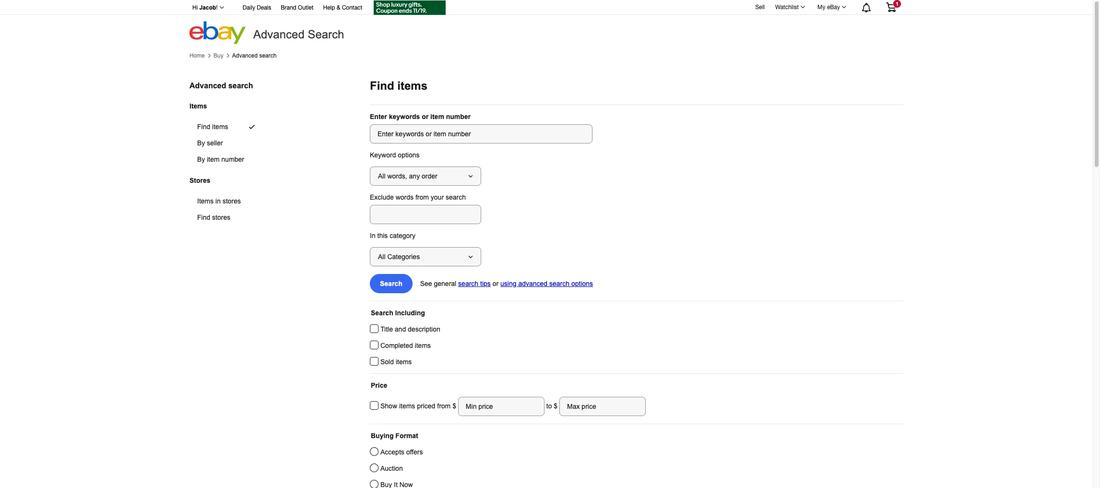 Task type: vqa. For each thing, say whether or not it's contained in the screenshot.
1st 5.0 from the bottom of the page
no



Task type: describe. For each thing, give the bounding box(es) containing it.
search down the advanced search
[[259, 52, 277, 59]]

words
[[396, 193, 414, 201]]

1 vertical spatial from
[[438, 402, 451, 410]]

search including
[[371, 309, 425, 317]]

description
[[408, 326, 441, 333]]

items down description
[[415, 342, 431, 350]]

0 vertical spatial find
[[370, 79, 394, 92]]

using advanced search options link
[[501, 280, 593, 288]]

ebay
[[828, 4, 841, 11]]

help & contact
[[323, 4, 363, 11]]

buy
[[214, 52, 224, 59]]

find items link
[[190, 119, 267, 135]]

priced
[[417, 402, 436, 410]]

by item number
[[197, 156, 244, 163]]

items up the enter keywords or item number
[[398, 79, 428, 92]]

general
[[434, 280, 457, 288]]

price
[[371, 382, 388, 389]]

Enter maximum price range value, $ text field
[[560, 397, 646, 416]]

items for items
[[190, 102, 207, 110]]

items in stores link
[[190, 193, 264, 210]]

daily
[[243, 4, 255, 11]]

in
[[370, 232, 376, 240]]

see general search tips or using advanced search options
[[420, 280, 593, 288]]

get the coupon image
[[374, 0, 446, 15]]

accepts
[[381, 448, 405, 456]]

items up seller
[[212, 123, 228, 131]]

accepts offers
[[381, 448, 423, 456]]

by seller link
[[190, 135, 267, 151]]

brand outlet link
[[281, 3, 314, 13]]

search for search including
[[371, 309, 394, 317]]

Exclude words from your search text field
[[370, 205, 482, 224]]

stores inside items in stores link
[[223, 198, 241, 205]]

buy link
[[214, 52, 224, 59]]

in
[[216, 198, 221, 205]]

home link
[[190, 52, 205, 59]]

0 vertical spatial advanced
[[253, 28, 305, 41]]

search tips link
[[459, 280, 491, 288]]

keyword options
[[370, 151, 420, 159]]

banner containing sell
[[187, 0, 904, 44]]

title and description
[[381, 326, 441, 333]]

offers
[[406, 448, 423, 456]]

buying
[[371, 432, 394, 440]]

jacob
[[200, 4, 216, 11]]

search button
[[370, 274, 413, 293]]

category
[[390, 232, 416, 240]]

1 link
[[881, 0, 903, 14]]

home
[[190, 52, 205, 59]]

find stores
[[197, 214, 231, 222]]

watchlist
[[776, 4, 799, 11]]

watchlist link
[[771, 1, 810, 13]]

format
[[396, 432, 419, 440]]

items down completed items
[[396, 358, 412, 366]]

completed
[[381, 342, 413, 350]]

hi
[[193, 4, 198, 11]]

hi jacob !
[[193, 4, 218, 11]]

search right your
[[446, 193, 466, 201]]



Task type: locate. For each thing, give the bounding box(es) containing it.
to $
[[545, 402, 560, 410]]

2 $ from the left
[[554, 402, 558, 410]]

0 vertical spatial or
[[422, 113, 429, 121]]

1 horizontal spatial from
[[438, 402, 451, 410]]

find items up seller
[[197, 123, 228, 131]]

in this category
[[370, 232, 416, 240]]

1 vertical spatial stores
[[212, 214, 231, 222]]

1 horizontal spatial number
[[446, 113, 471, 121]]

find for find stores link
[[197, 214, 210, 222]]

advanced right buy
[[232, 52, 258, 59]]

brand
[[281, 4, 297, 11]]

from right priced
[[438, 402, 451, 410]]

by inside by item number link
[[197, 156, 205, 163]]

search down advanced search link
[[228, 82, 253, 90]]

title
[[381, 326, 393, 333]]

search up title
[[371, 309, 394, 317]]

1 vertical spatial options
[[572, 280, 593, 288]]

find down items in stores
[[197, 214, 210, 222]]

sold items
[[381, 358, 412, 366]]

2 vertical spatial find
[[197, 214, 210, 222]]

deals
[[257, 4, 271, 11]]

keyword
[[370, 151, 396, 159]]

1 vertical spatial by
[[197, 156, 205, 163]]

account navigation
[[187, 0, 904, 16]]

help
[[323, 4, 335, 11]]

see
[[420, 280, 432, 288]]

number up enter keywords or item number text box
[[446, 113, 471, 121]]

$ right priced
[[453, 402, 458, 410]]

enter
[[370, 113, 387, 121]]

1 horizontal spatial $
[[554, 402, 558, 410]]

contact
[[342, 4, 363, 11]]

find stores link
[[190, 210, 264, 226]]

search for search button
[[380, 280, 403, 288]]

brand outlet
[[281, 4, 314, 11]]

!
[[216, 4, 218, 11]]

stores
[[223, 198, 241, 205], [212, 214, 231, 222]]

enter keywords or item number
[[370, 113, 471, 121]]

0 vertical spatial item
[[431, 113, 444, 121]]

options
[[398, 151, 420, 159], [572, 280, 593, 288]]

1 horizontal spatial item
[[431, 113, 444, 121]]

search up search including
[[380, 280, 403, 288]]

items up find items link
[[190, 102, 207, 110]]

using
[[501, 280, 517, 288]]

stores
[[190, 177, 211, 184]]

advanced
[[253, 28, 305, 41], [232, 52, 258, 59], [190, 82, 226, 90]]

from left your
[[416, 193, 429, 201]]

1 vertical spatial advanced search
[[190, 82, 253, 90]]

2 vertical spatial search
[[371, 309, 394, 317]]

search right advanced
[[550, 280, 570, 288]]

tips
[[481, 280, 491, 288]]

to
[[547, 402, 552, 410]]

1 vertical spatial find
[[197, 123, 210, 131]]

advanced down brand
[[253, 28, 305, 41]]

items in stores
[[197, 198, 241, 205]]

Enter keywords or item number text field
[[370, 124, 593, 144]]

items left in
[[197, 198, 214, 205]]

keywords
[[389, 113, 420, 121]]

0 horizontal spatial $
[[453, 402, 458, 410]]

by left seller
[[197, 139, 205, 147]]

by inside by seller link
[[197, 139, 205, 147]]

buying format
[[371, 432, 419, 440]]

sell
[[756, 4, 765, 10]]

search down help at top
[[308, 28, 344, 41]]

0 vertical spatial search
[[308, 28, 344, 41]]

1 vertical spatial number
[[222, 156, 244, 163]]

0 vertical spatial items
[[190, 102, 207, 110]]

items right show
[[399, 402, 415, 410]]

my ebay link
[[813, 1, 851, 13]]

0 horizontal spatial options
[[398, 151, 420, 159]]

search
[[259, 52, 277, 59], [228, 82, 253, 90], [446, 193, 466, 201], [459, 280, 479, 288], [550, 280, 570, 288]]

by item number link
[[190, 151, 267, 168]]

0 vertical spatial find items
[[370, 79, 428, 92]]

completed items
[[381, 342, 431, 350]]

find up by seller
[[197, 123, 210, 131]]

0 vertical spatial from
[[416, 193, 429, 201]]

exclude words from your search
[[370, 193, 466, 201]]

banner
[[187, 0, 904, 44]]

stores down items in stores
[[212, 214, 231, 222]]

including
[[395, 309, 425, 317]]

0 horizontal spatial item
[[207, 156, 220, 163]]

1 horizontal spatial options
[[572, 280, 593, 288]]

or right "tips"
[[493, 280, 499, 288]]

advanced search
[[253, 28, 344, 41]]

1 vertical spatial item
[[207, 156, 220, 163]]

find items
[[370, 79, 428, 92], [197, 123, 228, 131]]

2 vertical spatial advanced
[[190, 82, 226, 90]]

my ebay
[[818, 4, 841, 11]]

exclude
[[370, 193, 394, 201]]

&
[[337, 4, 341, 11]]

1 vertical spatial find items
[[197, 123, 228, 131]]

stores inside find stores link
[[212, 214, 231, 222]]

item inside by item number link
[[207, 156, 220, 163]]

show
[[381, 402, 398, 410]]

1
[[896, 1, 899, 7]]

auction
[[381, 465, 403, 472]]

items
[[190, 102, 207, 110], [197, 198, 214, 205]]

help & contact link
[[323, 3, 363, 13]]

or
[[422, 113, 429, 121], [493, 280, 499, 288]]

search
[[308, 28, 344, 41], [380, 280, 403, 288], [371, 309, 394, 317]]

find up enter
[[370, 79, 394, 92]]

advanced down buy
[[190, 82, 226, 90]]

my
[[818, 4, 826, 11]]

advanced search down buy link
[[190, 82, 253, 90]]

find for find items link
[[197, 123, 210, 131]]

and
[[395, 326, 406, 333]]

your
[[431, 193, 444, 201]]

1 horizontal spatial or
[[493, 280, 499, 288]]

find items up "keywords" in the left top of the page
[[370, 79, 428, 92]]

0 horizontal spatial find items
[[197, 123, 228, 131]]

number down by seller link
[[222, 156, 244, 163]]

1 vertical spatial search
[[380, 280, 403, 288]]

by down by seller
[[197, 156, 205, 163]]

by for by item number
[[197, 156, 205, 163]]

daily deals
[[243, 4, 271, 11]]

0 horizontal spatial or
[[422, 113, 429, 121]]

items for items in stores
[[197, 198, 214, 205]]

stores right in
[[223, 198, 241, 205]]

show items priced from
[[381, 402, 453, 410]]

0 vertical spatial options
[[398, 151, 420, 159]]

1 by from the top
[[197, 139, 205, 147]]

outlet
[[298, 4, 314, 11]]

number
[[446, 113, 471, 121], [222, 156, 244, 163]]

from
[[416, 193, 429, 201], [438, 402, 451, 410]]

1 vertical spatial items
[[197, 198, 214, 205]]

Enter minimum price range value, $ text field
[[458, 397, 545, 416]]

advanced search right buy
[[232, 52, 277, 59]]

$
[[453, 402, 458, 410], [554, 402, 558, 410]]

0 vertical spatial number
[[446, 113, 471, 121]]

1 horizontal spatial find items
[[370, 79, 428, 92]]

daily deals link
[[243, 3, 271, 13]]

find items inside find items link
[[197, 123, 228, 131]]

find
[[370, 79, 394, 92], [197, 123, 210, 131], [197, 214, 210, 222]]

1 vertical spatial advanced
[[232, 52, 258, 59]]

by
[[197, 139, 205, 147], [197, 156, 205, 163]]

0 vertical spatial by
[[197, 139, 205, 147]]

advanced search link
[[232, 52, 277, 59]]

$ right to
[[554, 402, 558, 410]]

by for by seller
[[197, 139, 205, 147]]

or right "keywords" in the left top of the page
[[422, 113, 429, 121]]

sold
[[381, 358, 394, 366]]

item right "keywords" in the left top of the page
[[431, 113, 444, 121]]

this
[[378, 232, 388, 240]]

1 vertical spatial or
[[493, 280, 499, 288]]

0 horizontal spatial number
[[222, 156, 244, 163]]

0 horizontal spatial from
[[416, 193, 429, 201]]

item down seller
[[207, 156, 220, 163]]

by seller
[[197, 139, 223, 147]]

search left "tips"
[[459, 280, 479, 288]]

1 $ from the left
[[453, 402, 458, 410]]

item
[[431, 113, 444, 121], [207, 156, 220, 163]]

0 vertical spatial stores
[[223, 198, 241, 205]]

sell link
[[752, 4, 770, 10]]

advanced
[[519, 280, 548, 288]]

advanced search
[[232, 52, 277, 59], [190, 82, 253, 90]]

0 vertical spatial advanced search
[[232, 52, 277, 59]]

2 by from the top
[[197, 156, 205, 163]]

seller
[[207, 139, 223, 147]]

search inside button
[[380, 280, 403, 288]]



